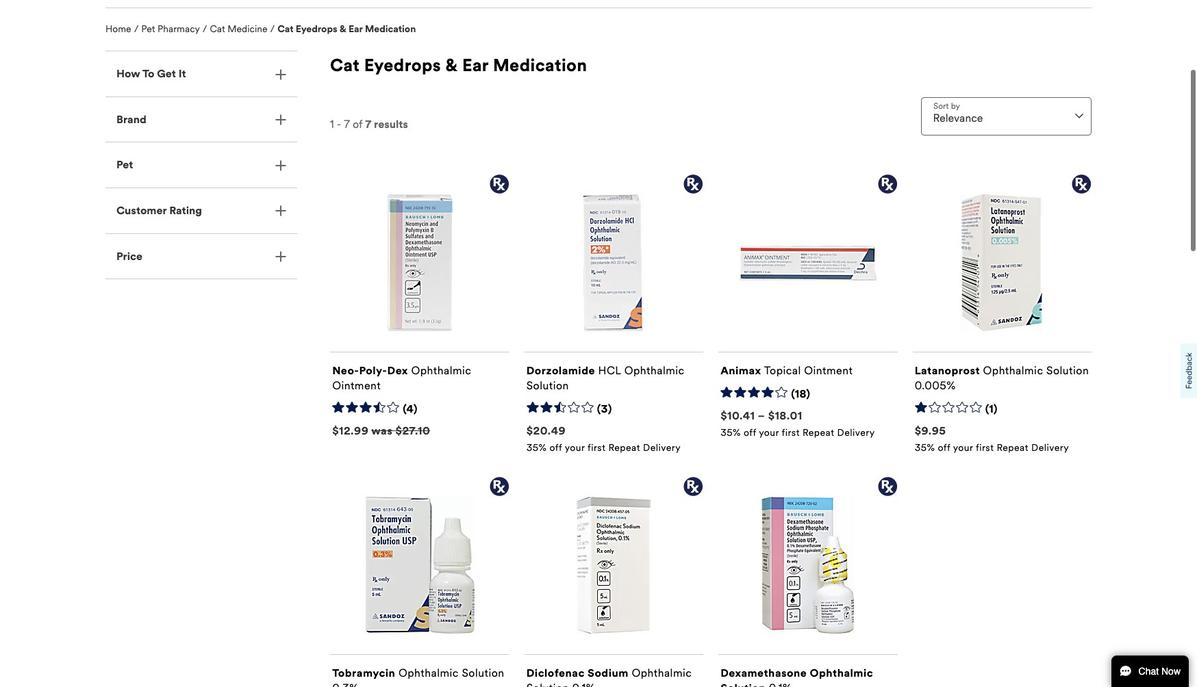 Task type: locate. For each thing, give the bounding box(es) containing it.
poly-
[[359, 364, 387, 377]]

0 vertical spatial &
[[340, 23, 346, 35]]

cat
[[210, 23, 225, 35], [277, 23, 293, 35], [330, 55, 360, 76]]

plus icon 2 image for 3rd plus icon 2 dropdown button from the bottom of the page
[[275, 160, 286, 171]]

35% down $20.49 on the bottom
[[526, 442, 547, 454]]

/ left pet
[[134, 23, 139, 35]]

4 plus icon 2 button from the top
[[105, 188, 297, 233]]

ointment up '(18)'
[[804, 364, 853, 377]]

solution for ophthalmic solution 0.005%
[[1046, 364, 1089, 377]]

35% for hcl ophthalmic solution
[[526, 442, 547, 454]]

1 horizontal spatial &
[[445, 55, 458, 76]]

your down "0.005%"
[[953, 442, 973, 454]]

ophthalmic
[[411, 364, 471, 377], [624, 364, 685, 377], [983, 364, 1043, 377], [399, 667, 459, 680], [632, 667, 692, 680], [810, 667, 873, 680]]

1 horizontal spatial repeat
[[803, 427, 834, 439]]

your for ophthalmic solution 0.005%
[[953, 442, 973, 454]]

/ right pharmacy
[[203, 23, 207, 35]]

1 7 from the left
[[344, 118, 350, 131]]

18 reviews element
[[791, 387, 810, 402]]

0 horizontal spatial delivery
[[643, 442, 681, 454]]

2 horizontal spatial first
[[976, 442, 994, 454]]

off down from $10.41 up to $18.01 element
[[744, 427, 756, 439]]

0 vertical spatial eyedrops
[[296, 23, 337, 35]]

ophthalmic for ophthalmic solution 0.3%
[[399, 667, 459, 680]]

plus icon 2 image
[[275, 69, 286, 80], [275, 114, 286, 125], [275, 160, 286, 171], [275, 206, 286, 217], [275, 251, 286, 262]]

35%
[[721, 427, 741, 439], [526, 442, 547, 454], [915, 442, 935, 454]]

35% inside the $20.49 35% off your first repeat delivery
[[526, 442, 547, 454]]

plus icon 2 image for 2nd plus icon 2 dropdown button from the bottom of the page
[[275, 206, 286, 217]]

medicine
[[228, 23, 267, 35]]

1 horizontal spatial /
[[203, 23, 207, 35]]

repeat
[[803, 427, 834, 439], [608, 442, 640, 454], [997, 442, 1029, 454]]

1 horizontal spatial first
[[782, 427, 800, 439]]

delivery
[[837, 427, 875, 439], [643, 442, 681, 454], [1031, 442, 1069, 454]]

35% down $9.95
[[915, 442, 935, 454]]

ointment
[[804, 364, 853, 377], [332, 379, 381, 392]]

35% down $10.41
[[721, 427, 741, 439]]

5 plus icon 2 image from the top
[[275, 251, 286, 262]]

1 vertical spatial ointment
[[332, 379, 381, 392]]

plus icon 2 image for 2nd plus icon 2 dropdown button from the top
[[275, 114, 286, 125]]

0 horizontal spatial medication
[[365, 23, 416, 35]]

$9.95 35% off your first repeat delivery
[[915, 424, 1069, 454]]

eyedrops
[[296, 23, 337, 35], [364, 55, 441, 76]]

ophthalmic solution 0.1%
[[526, 667, 692, 688]]

ophthalmic inside ophthalmic solution 0.1%
[[632, 667, 692, 680]]

neo-
[[332, 364, 359, 377]]

first inside $9.95 35% off your first repeat delivery
[[976, 442, 994, 454]]

0 vertical spatial ointment
[[804, 364, 853, 377]]

1 horizontal spatial ointment
[[804, 364, 853, 377]]

hcl
[[598, 364, 621, 377]]

ophthalmic inside ophthalmic solution 0.3%
[[399, 667, 459, 680]]

cat eyedrops & ear medication link
[[277, 23, 416, 35]]

(1)
[[985, 403, 998, 416]]

first inside the $20.49 35% off your first repeat delivery
[[588, 442, 606, 454]]

1 plus icon 2 button from the top
[[105, 52, 297, 96]]

tobramycin
[[332, 667, 395, 680]]

cat right medicine
[[277, 23, 293, 35]]

0 horizontal spatial off
[[550, 442, 562, 454]]

dexamethasone ophthalmic solution
[[721, 667, 873, 688]]

0 horizontal spatial 7
[[344, 118, 350, 131]]

off for ophthalmic solution 0.005%
[[938, 442, 951, 454]]

hcl ophthalmic solution
[[526, 364, 685, 392]]

ophthalmic for ophthalmic solution 0.1%
[[632, 667, 692, 680]]

0 horizontal spatial your
[[565, 442, 585, 454]]

1 vertical spatial medication
[[493, 55, 587, 76]]

animax
[[721, 364, 761, 377]]

$12.99
[[332, 424, 369, 437]]

1 vertical spatial &
[[445, 55, 458, 76]]

solution inside ophthalmic solution 0.3%
[[462, 667, 504, 680]]

delivery inside $9.95 35% off your first repeat delivery
[[1031, 442, 1069, 454]]

repeat inside $9.95 35% off your first repeat delivery
[[997, 442, 1029, 454]]

repeat down 1 review element
[[997, 442, 1029, 454]]

repeat for hcl ophthalmic solution
[[608, 442, 640, 454]]

your
[[759, 427, 779, 439], [565, 442, 585, 454], [953, 442, 973, 454]]

1 - 7 of 7 results
[[330, 118, 408, 131]]

$10.41
[[721, 409, 755, 422]]

4 plus icon 2 image from the top
[[275, 206, 286, 217]]

ear
[[349, 23, 363, 35], [462, 55, 489, 76]]

2 horizontal spatial /
[[270, 23, 275, 35]]

first down 1 review element
[[976, 442, 994, 454]]

plus icon 2 button
[[105, 52, 297, 96], [105, 97, 297, 142], [105, 143, 297, 188], [105, 188, 297, 233], [105, 234, 297, 279]]

was
[[371, 424, 393, 437]]

your down –
[[759, 427, 779, 439]]

cat left medicine
[[210, 23, 225, 35]]

2 horizontal spatial 35%
[[915, 442, 935, 454]]

ophthalmic solution 0.3%
[[332, 667, 504, 688]]

pet
[[141, 23, 155, 35]]

0 horizontal spatial ear
[[349, 23, 363, 35]]

1 horizontal spatial eyedrops
[[364, 55, 441, 76]]

cat eyedrops & ear medication
[[330, 55, 587, 76]]

plus icon 2 image for fifth plus icon 2 dropdown button from the top
[[275, 251, 286, 262]]

1 horizontal spatial medication
[[493, 55, 587, 76]]

0 horizontal spatial /
[[134, 23, 139, 35]]

ophthalmic inside ophthalmic solution 0.005%
[[983, 364, 1043, 377]]

your inside the $20.49 35% off your first repeat delivery
[[565, 442, 585, 454]]

2 horizontal spatial off
[[938, 442, 951, 454]]

repeat down 3 reviews element
[[608, 442, 640, 454]]

pet pharmacy link
[[141, 23, 200, 35]]

7 right -
[[344, 118, 350, 131]]

(18)
[[791, 387, 810, 400]]

off down $20.49 on the bottom
[[550, 442, 562, 454]]

0 horizontal spatial repeat
[[608, 442, 640, 454]]

0 horizontal spatial eyedrops
[[296, 23, 337, 35]]

off down $9.95
[[938, 442, 951, 454]]

dexamethasone
[[721, 667, 807, 680]]

your down $20.49 on the bottom
[[565, 442, 585, 454]]

7
[[344, 118, 350, 131], [365, 118, 371, 131]]

2 horizontal spatial your
[[953, 442, 973, 454]]

1 horizontal spatial ear
[[462, 55, 489, 76]]

&
[[340, 23, 346, 35], [445, 55, 458, 76]]

solution inside ophthalmic solution 0.1%
[[526, 682, 569, 688]]

/
[[134, 23, 139, 35], [203, 23, 207, 35], [270, 23, 275, 35]]

first
[[782, 427, 800, 439], [588, 442, 606, 454], [976, 442, 994, 454]]

1 horizontal spatial 35%
[[721, 427, 741, 439]]

(3)
[[597, 403, 612, 416]]

of
[[353, 118, 362, 131]]

pharmacy
[[158, 23, 200, 35]]

/ right medicine
[[270, 23, 275, 35]]

$20.49 35% off your first repeat delivery
[[526, 424, 681, 454]]

35% inside $9.95 35% off your first repeat delivery
[[915, 442, 935, 454]]

first down $18.01
[[782, 427, 800, 439]]

3 plus icon 2 button from the top
[[105, 143, 297, 188]]

1
[[330, 118, 334, 131]]

ophthalmic solution 0.005%
[[915, 364, 1089, 392]]

1 horizontal spatial your
[[759, 427, 779, 439]]

ophthalmic ointment
[[332, 364, 471, 392]]

$12.99 was $27.10
[[332, 424, 430, 437]]

0 vertical spatial medication
[[365, 23, 416, 35]]

delivery inside the $20.49 35% off your first repeat delivery
[[643, 442, 681, 454]]

dorzolamide
[[526, 364, 595, 377]]

1 plus icon 2 image from the top
[[275, 69, 286, 80]]

repeat down 18 reviews element
[[803, 427, 834, 439]]

2 plus icon 2 image from the top
[[275, 114, 286, 125]]

off
[[744, 427, 756, 439], [550, 442, 562, 454], [938, 442, 951, 454]]

delivery for ophthalmic solution 0.005%
[[1031, 442, 1069, 454]]

results
[[374, 118, 408, 131]]

ophthalmic inside 'ophthalmic ointment'
[[411, 364, 471, 377]]

repeat inside the $20.49 35% off your first repeat delivery
[[608, 442, 640, 454]]

0 horizontal spatial first
[[588, 442, 606, 454]]

neo-poly-dex
[[332, 364, 408, 377]]

7 right of
[[365, 118, 371, 131]]

1 vertical spatial ear
[[462, 55, 489, 76]]

2 horizontal spatial delivery
[[1031, 442, 1069, 454]]

5 plus icon 2 button from the top
[[105, 234, 297, 279]]

1 horizontal spatial delivery
[[837, 427, 875, 439]]

off inside $9.95 35% off your first repeat delivery
[[938, 442, 951, 454]]

diclofenac sodium
[[526, 667, 629, 680]]

solution inside ophthalmic solution 0.005%
[[1046, 364, 1089, 377]]

0.005%
[[915, 379, 956, 392]]

0 horizontal spatial ointment
[[332, 379, 381, 392]]

ophthalmic inside dexamethasone ophthalmic solution
[[810, 667, 873, 680]]

your inside $9.95 35% off your first repeat delivery
[[953, 442, 973, 454]]

1 horizontal spatial 7
[[365, 118, 371, 131]]

ophthalmic inside the hcl ophthalmic solution
[[624, 364, 685, 377]]

your inside $10.41 – $18.01 35% off your first repeat delivery
[[759, 427, 779, 439]]

3 plus icon 2 image from the top
[[275, 160, 286, 171]]

dex
[[387, 364, 408, 377]]

ointment down neo-
[[332, 379, 381, 392]]

0 horizontal spatial 35%
[[526, 442, 547, 454]]

1 horizontal spatial off
[[744, 427, 756, 439]]

medication
[[365, 23, 416, 35], [493, 55, 587, 76]]

2 horizontal spatial repeat
[[997, 442, 1029, 454]]

solution
[[1046, 364, 1089, 377], [526, 379, 569, 392], [462, 667, 504, 680], [526, 682, 569, 688], [721, 682, 766, 688]]

off inside the $20.49 35% off your first repeat delivery
[[550, 442, 562, 454]]

solution for ophthalmic solution 0.1%
[[526, 682, 569, 688]]

first down 3 reviews element
[[588, 442, 606, 454]]

rx medicine badge icon image
[[489, 174, 509, 194], [683, 174, 703, 194], [877, 174, 897, 194], [1071, 174, 1092, 194], [489, 477, 509, 497], [683, 477, 703, 497], [877, 477, 897, 497]]

1 vertical spatial eyedrops
[[364, 55, 441, 76]]

$27.10
[[396, 424, 430, 437]]

cat down cat eyedrops & ear medication link
[[330, 55, 360, 76]]

first for ophthalmic solution 0.005%
[[976, 442, 994, 454]]



Task type: describe. For each thing, give the bounding box(es) containing it.
from $10.41 up to $18.01 element
[[721, 409, 802, 422]]

first inside $10.41 – $18.01 35% off your first repeat delivery
[[782, 427, 800, 439]]

home link
[[105, 23, 131, 35]]

delivery for hcl ophthalmic solution
[[643, 442, 681, 454]]

your for hcl ophthalmic solution
[[565, 442, 585, 454]]

plus icon 2 image for first plus icon 2 dropdown button from the top
[[275, 69, 286, 80]]

0.1%
[[572, 682, 595, 688]]

latanoprost
[[915, 364, 980, 377]]

delivery inside $10.41 – $18.01 35% off your first repeat delivery
[[837, 427, 875, 439]]

first for hcl ophthalmic solution
[[588, 442, 606, 454]]

1 / from the left
[[134, 23, 139, 35]]

0 horizontal spatial &
[[340, 23, 346, 35]]

off for hcl ophthalmic solution
[[550, 442, 562, 454]]

home
[[105, 23, 131, 35]]

1 review element
[[985, 403, 998, 417]]

sodium
[[588, 667, 629, 680]]

cat medicine link
[[210, 23, 267, 35]]

–
[[758, 409, 765, 422]]

off inside $10.41 – $18.01 35% off your first repeat delivery
[[744, 427, 756, 439]]

solution for ophthalmic solution 0.3%
[[462, 667, 504, 680]]

repeat for ophthalmic solution 0.005%
[[997, 442, 1029, 454]]

animax topical ointment
[[721, 364, 853, 377]]

2 plus icon 2 button from the top
[[105, 97, 297, 142]]

1 horizontal spatial cat
[[277, 23, 293, 35]]

2 horizontal spatial cat
[[330, 55, 360, 76]]

-
[[337, 118, 341, 131]]

repeat inside $10.41 – $18.01 35% off your first repeat delivery
[[803, 427, 834, 439]]

$20.49
[[526, 424, 566, 437]]

ophthalmic for ophthalmic ointment
[[411, 364, 471, 377]]

3 / from the left
[[270, 23, 275, 35]]

ophthalmic for ophthalmic solution 0.005%
[[983, 364, 1043, 377]]

35% for ophthalmic solution 0.005%
[[915, 442, 935, 454]]

2 / from the left
[[203, 23, 207, 35]]

solution inside dexamethasone ophthalmic solution
[[721, 682, 766, 688]]

home / pet pharmacy / cat medicine / cat eyedrops & ear medication
[[105, 23, 416, 35]]

3 reviews element
[[597, 403, 612, 417]]

35% inside $10.41 – $18.01 35% off your first repeat delivery
[[721, 427, 741, 439]]

$10.41 – $18.01 35% off your first repeat delivery
[[721, 409, 875, 439]]

solution inside the hcl ophthalmic solution
[[526, 379, 569, 392]]

0 horizontal spatial cat
[[210, 23, 225, 35]]

2 7 from the left
[[365, 118, 371, 131]]

topical
[[764, 364, 801, 377]]

0 vertical spatial ear
[[349, 23, 363, 35]]

ointment inside 'ophthalmic ointment'
[[332, 379, 381, 392]]

$9.95
[[915, 424, 946, 437]]

$18.01
[[768, 409, 802, 422]]

4 reviews element
[[403, 403, 418, 417]]

0.3%
[[332, 682, 359, 688]]

diclofenac
[[526, 667, 585, 680]]

(4)
[[403, 403, 418, 416]]

down arrow icon 1 image
[[1075, 114, 1083, 119]]



Task type: vqa. For each thing, say whether or not it's contained in the screenshot.
solution within the HCL OPHTHALMIC SOLUTION
yes



